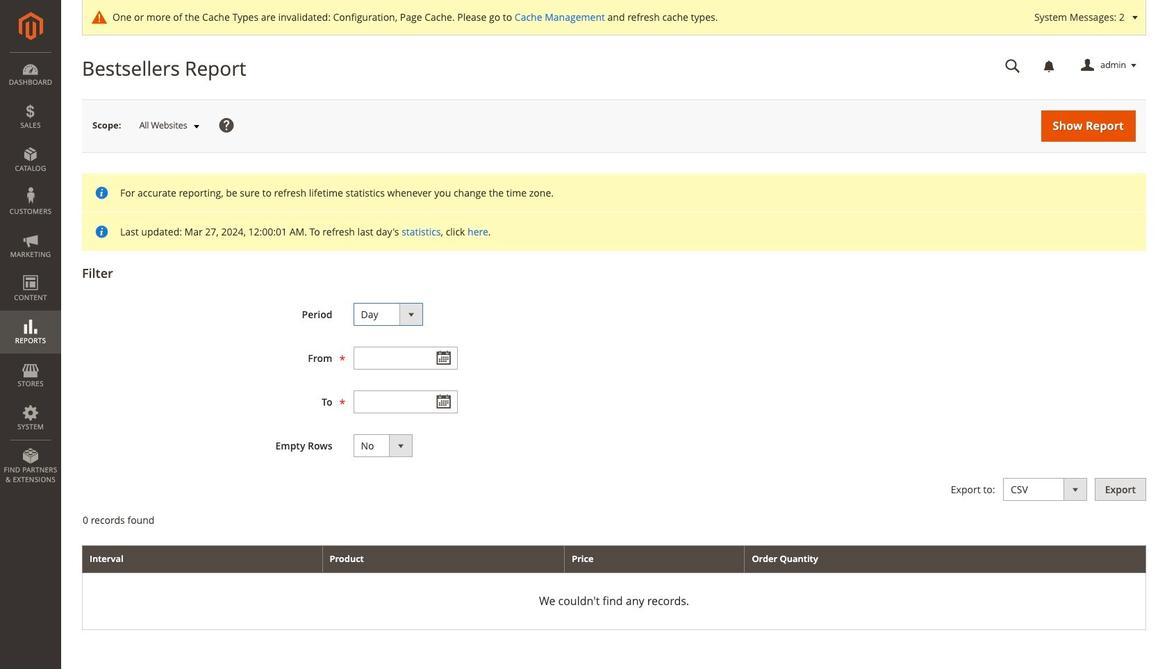 Task type: locate. For each thing, give the bounding box(es) containing it.
None text field
[[353, 347, 458, 370]]

magento admin panel image
[[18, 12, 43, 40]]

menu bar
[[0, 52, 61, 491]]

None text field
[[996, 54, 1031, 78], [353, 391, 458, 413], [996, 54, 1031, 78], [353, 391, 458, 413]]



